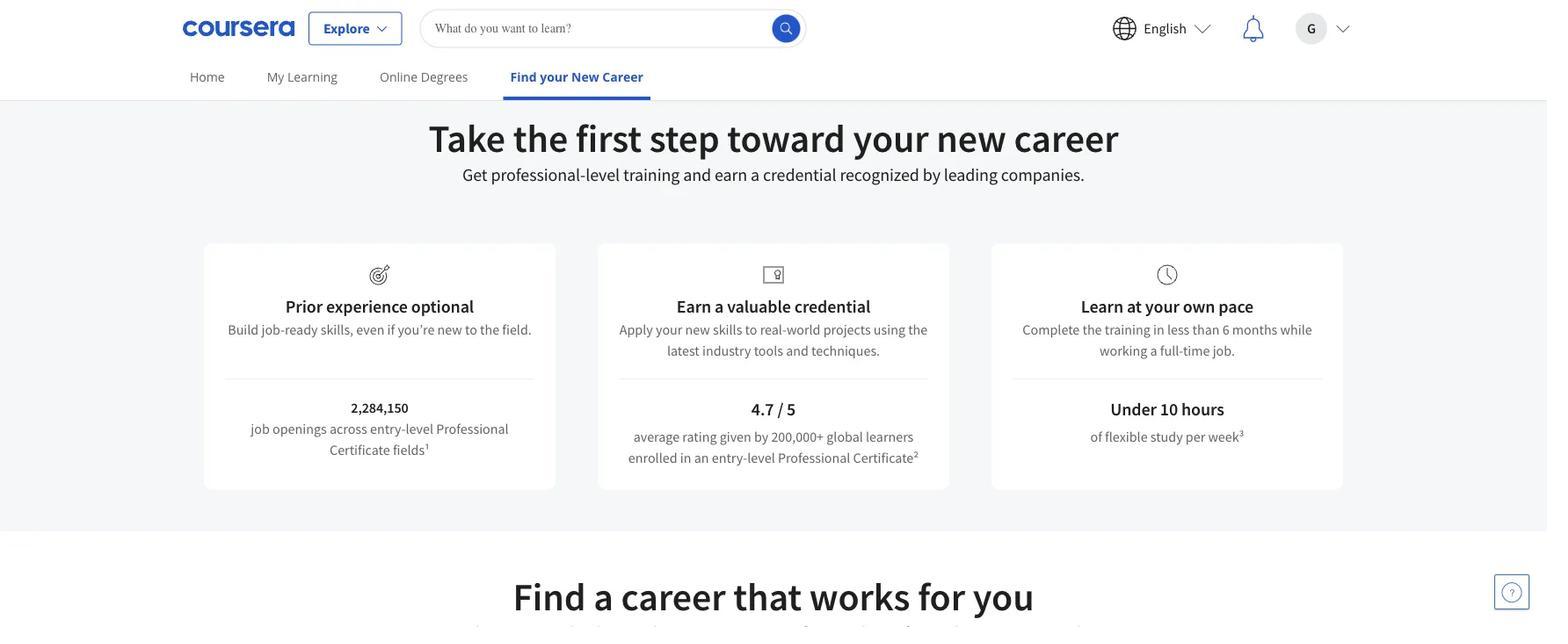 Task type: locate. For each thing, give the bounding box(es) containing it.
0 vertical spatial professional
[[436, 420, 509, 438]]

0 horizontal spatial professional
[[436, 420, 509, 438]]

leading
[[944, 164, 998, 186]]

1 horizontal spatial in
[[1154, 321, 1165, 339]]

the up 'professional-'
[[513, 113, 568, 162]]

your left new
[[540, 69, 568, 85]]

1 vertical spatial professional
[[778, 449, 851, 467]]

job.
[[1213, 342, 1235, 360]]

at
[[1127, 296, 1142, 318]]

earn
[[715, 164, 748, 186]]

1 vertical spatial entry-
[[712, 449, 748, 467]]

skills,
[[321, 321, 354, 339]]

by
[[923, 164, 941, 186], [754, 428, 769, 446]]

1 vertical spatial training
[[1105, 321, 1151, 339]]

prior
[[286, 296, 323, 318]]

0 vertical spatial and
[[683, 164, 711, 186]]

entry- down 2,284,150
[[370, 420, 406, 438]]

apply
[[620, 321, 653, 339]]

0 vertical spatial in
[[1154, 321, 1165, 339]]

0 horizontal spatial in
[[680, 449, 692, 467]]

2 horizontal spatial level
[[748, 449, 775, 467]]

your up 'recognized'
[[853, 113, 929, 162]]

1 vertical spatial level
[[406, 420, 433, 438]]

0 horizontal spatial and
[[683, 164, 711, 186]]

0 vertical spatial level
[[586, 164, 620, 186]]

job-
[[262, 321, 285, 339]]

find for find a career that works for you
[[513, 572, 586, 621]]

1 horizontal spatial to
[[745, 321, 758, 339]]

take the first step toward your new career get professional-level training and earn a credential recognized by leading companies.
[[429, 113, 1119, 186]]

entry-
[[370, 420, 406, 438], [712, 449, 748, 467]]

entry- inside 4.7 / 5 average rating given by 200,000+ global learners enrolled in an entry-level professional certificate²
[[712, 449, 748, 467]]

take
[[429, 113, 506, 162]]

0 vertical spatial training
[[623, 164, 680, 186]]

for
[[918, 572, 965, 621]]

while
[[1281, 321, 1313, 339]]

credential inside earn a valuable credential apply your new skills to real-world projects using the latest industry tools and techniques.
[[795, 296, 871, 318]]

new down earn
[[685, 321, 710, 339]]

1 horizontal spatial and
[[786, 342, 809, 360]]

a inside earn a valuable credential apply your new skills to real-world projects using the latest industry tools and techniques.
[[715, 296, 724, 318]]

career
[[1014, 113, 1119, 162], [621, 572, 726, 621]]

your up less
[[1146, 296, 1180, 318]]

0 horizontal spatial entry-
[[370, 420, 406, 438]]

week³
[[1209, 428, 1245, 446]]

professional
[[436, 420, 509, 438], [778, 449, 851, 467]]

0 horizontal spatial by
[[754, 428, 769, 446]]

the inside take the first step toward your new career get professional-level training and earn a credential recognized by leading companies.
[[513, 113, 568, 162]]

1 horizontal spatial new
[[685, 321, 710, 339]]

entry- inside 2,284,150 job openings across entry-level professional certificate fields¹
[[370, 420, 406, 438]]

under 10 hours of flexible study per week³
[[1091, 399, 1245, 446]]

credential inside take the first step toward your new career get professional-level training and earn a credential recognized by leading companies.
[[763, 164, 837, 186]]

level up fields¹
[[406, 420, 433, 438]]

help center image
[[1502, 582, 1523, 603]]

training
[[623, 164, 680, 186], [1105, 321, 1151, 339]]

the
[[513, 113, 568, 162], [480, 321, 500, 339], [908, 321, 928, 339], [1083, 321, 1102, 339]]

by right given
[[754, 428, 769, 446]]

certificate
[[330, 441, 390, 459]]

the right using
[[908, 321, 928, 339]]

and left earn
[[683, 164, 711, 186]]

2 horizontal spatial new
[[937, 113, 1007, 162]]

2 vertical spatial level
[[748, 449, 775, 467]]

6
[[1223, 321, 1230, 339]]

new down optional
[[437, 321, 462, 339]]

0 horizontal spatial level
[[406, 420, 433, 438]]

in left an
[[680, 449, 692, 467]]

degrees
[[421, 69, 468, 85]]

the down learn
[[1083, 321, 1102, 339]]

training up working
[[1105, 321, 1151, 339]]

your up latest in the bottom of the page
[[656, 321, 683, 339]]

0 vertical spatial credential
[[763, 164, 837, 186]]

ready
[[285, 321, 318, 339]]

to down optional
[[465, 321, 477, 339]]

1 horizontal spatial training
[[1105, 321, 1151, 339]]

0 vertical spatial by
[[923, 164, 941, 186]]

recognized
[[840, 164, 920, 186]]

home link
[[183, 57, 232, 97]]

1 vertical spatial in
[[680, 449, 692, 467]]

you
[[973, 572, 1035, 621]]

under
[[1111, 399, 1157, 421]]

1 vertical spatial by
[[754, 428, 769, 446]]

to
[[465, 321, 477, 339], [745, 321, 758, 339]]

1 horizontal spatial entry-
[[712, 449, 748, 467]]

1 horizontal spatial level
[[586, 164, 620, 186]]

training inside learn at your own pace complete the training in less than 6 months while working a full-time job.
[[1105, 321, 1151, 339]]

level
[[586, 164, 620, 186], [406, 420, 433, 438], [748, 449, 775, 467]]

my learning
[[267, 69, 338, 85]]

get
[[463, 164, 488, 186]]

1 horizontal spatial by
[[923, 164, 941, 186]]

in
[[1154, 321, 1165, 339], [680, 449, 692, 467]]

in left less
[[1154, 321, 1165, 339]]

find
[[510, 69, 537, 85], [513, 572, 586, 621]]

step
[[650, 113, 720, 162]]

1 vertical spatial find
[[513, 572, 586, 621]]

0 vertical spatial entry-
[[370, 420, 406, 438]]

pace
[[1219, 296, 1254, 318]]

0 horizontal spatial new
[[437, 321, 462, 339]]

works
[[810, 572, 911, 621]]

1 horizontal spatial professional
[[778, 449, 851, 467]]

1 vertical spatial credential
[[795, 296, 871, 318]]

0 vertical spatial career
[[1014, 113, 1119, 162]]

training down step
[[623, 164, 680, 186]]

1 vertical spatial and
[[786, 342, 809, 360]]

my
[[267, 69, 284, 85]]

industry
[[703, 342, 751, 360]]

and
[[683, 164, 711, 186], [786, 342, 809, 360]]

to left real-
[[745, 321, 758, 339]]

and down world on the right of page
[[786, 342, 809, 360]]

home
[[190, 69, 225, 85]]

entry- down given
[[712, 449, 748, 467]]

1 to from the left
[[465, 321, 477, 339]]

200,000+
[[772, 428, 824, 446]]

0 horizontal spatial training
[[623, 164, 680, 186]]

credential down toward
[[763, 164, 837, 186]]

new inside earn a valuable credential apply your new skills to real-world projects using the latest industry tools and techniques.
[[685, 321, 710, 339]]

0 horizontal spatial career
[[621, 572, 726, 621]]

earn
[[677, 296, 711, 318]]

and inside take the first step toward your new career get professional-level training and earn a credential recognized by leading companies.
[[683, 164, 711, 186]]

the left 'field.'
[[480, 321, 500, 339]]

even
[[356, 321, 385, 339]]

learn
[[1081, 296, 1124, 318]]

by left leading
[[923, 164, 941, 186]]

1 horizontal spatial career
[[1014, 113, 1119, 162]]

training inside take the first step toward your new career get professional-level training and earn a credential recognized by leading companies.
[[623, 164, 680, 186]]

level down given
[[748, 449, 775, 467]]

new inside take the first step toward your new career get professional-level training and earn a credential recognized by leading companies.
[[937, 113, 1007, 162]]

enrolled
[[629, 449, 678, 467]]

projects
[[824, 321, 871, 339]]

complete
[[1023, 321, 1080, 339]]

a
[[751, 164, 760, 186], [715, 296, 724, 318], [1151, 342, 1158, 360], [594, 572, 614, 621]]

None search field
[[420, 9, 807, 48]]

0 vertical spatial find
[[510, 69, 537, 85]]

world
[[787, 321, 821, 339]]

0 horizontal spatial to
[[465, 321, 477, 339]]

level down first
[[586, 164, 620, 186]]

new
[[572, 69, 599, 85]]

new up leading
[[937, 113, 1007, 162]]

your inside take the first step toward your new career get professional-level training and earn a credential recognized by leading companies.
[[853, 113, 929, 162]]

time
[[1183, 342, 1210, 360]]

credential
[[763, 164, 837, 186], [795, 296, 871, 318]]

credential up projects on the right bottom of page
[[795, 296, 871, 318]]

explore
[[324, 20, 370, 37]]

toward
[[727, 113, 846, 162]]

career
[[603, 69, 644, 85]]

find for find your new career
[[510, 69, 537, 85]]

a inside learn at your own pace complete the training in less than 6 months while working a full-time job.
[[1151, 342, 1158, 360]]

2 to from the left
[[745, 321, 758, 339]]



Task type: describe. For each thing, give the bounding box(es) containing it.
per
[[1186, 428, 1206, 446]]

first
[[576, 113, 642, 162]]

rating
[[683, 428, 717, 446]]

tools
[[754, 342, 783, 360]]

by inside 4.7 / 5 average rating given by 200,000+ global learners enrolled in an entry-level professional certificate²
[[754, 428, 769, 446]]

in inside learn at your own pace complete the training in less than 6 months while working a full-time job.
[[1154, 321, 1165, 339]]

english button
[[1099, 0, 1226, 57]]

to inside earn a valuable credential apply your new skills to real-world projects using the latest industry tools and techniques.
[[745, 321, 758, 339]]

a inside take the first step toward your new career get professional-level training and earn a credential recognized by leading companies.
[[751, 164, 760, 186]]

find your new career
[[510, 69, 644, 85]]

my learning link
[[260, 57, 345, 97]]

latest
[[667, 342, 700, 360]]

you're
[[398, 321, 435, 339]]

and inside earn a valuable credential apply your new skills to real-world projects using the latest industry tools and techniques.
[[786, 342, 809, 360]]

own
[[1183, 296, 1216, 318]]

your inside learn at your own pace complete the training in less than 6 months while working a full-time job.
[[1146, 296, 1180, 318]]

across
[[330, 420, 367, 438]]

than
[[1193, 321, 1220, 339]]

by inside take the first step toward your new career get professional-level training and earn a credential recognized by leading companies.
[[923, 164, 941, 186]]

given
[[720, 428, 752, 446]]

optional
[[411, 296, 474, 318]]

the inside learn at your own pace complete the training in less than 6 months while working a full-time job.
[[1083, 321, 1102, 339]]

10
[[1161, 399, 1178, 421]]

global
[[827, 428, 863, 446]]

g button
[[1282, 0, 1365, 57]]

in inside 4.7 / 5 average rating given by 200,000+ global learners enrolled in an entry-level professional certificate²
[[680, 449, 692, 467]]

companies.
[[1001, 164, 1085, 186]]

professional inside 4.7 / 5 average rating given by 200,000+ global learners enrolled in an entry-level professional certificate²
[[778, 449, 851, 467]]

build
[[228, 321, 259, 339]]

5
[[787, 399, 796, 421]]

online degrees link
[[373, 57, 475, 97]]

field.
[[502, 321, 532, 339]]

2,284,150 job openings across entry-level professional certificate fields¹
[[251, 399, 509, 459]]

flexible
[[1105, 428, 1148, 446]]

job
[[251, 420, 270, 438]]

that
[[734, 572, 802, 621]]

openings
[[273, 420, 327, 438]]

certificate²
[[853, 449, 919, 467]]

english
[[1144, 20, 1187, 37]]

real-
[[760, 321, 787, 339]]

level inside 2,284,150 job openings across entry-level professional certificate fields¹
[[406, 420, 433, 438]]

new inside prior experience optional build job-ready skills, even if you're new to the field.
[[437, 321, 462, 339]]

4.7 / 5 average rating given by 200,000+ global learners enrolled in an entry-level professional certificate²
[[629, 399, 919, 467]]

of
[[1091, 428, 1103, 446]]

2,284,150
[[351, 399, 409, 417]]

techniques.
[[812, 342, 880, 360]]

hours
[[1182, 399, 1225, 421]]

coursera image
[[183, 15, 295, 43]]

your inside earn a valuable credential apply your new skills to real-world projects using the latest industry tools and techniques.
[[656, 321, 683, 339]]

learning
[[288, 69, 338, 85]]

new for apply
[[685, 321, 710, 339]]

new for toward
[[937, 113, 1007, 162]]

earn a valuable credential apply your new skills to real-world projects using the latest industry tools and techniques.
[[620, 296, 928, 360]]

professional inside 2,284,150 job openings across entry-level professional certificate fields¹
[[436, 420, 509, 438]]

online
[[380, 69, 418, 85]]

find your new career link
[[503, 57, 651, 100]]

full-
[[1161, 342, 1183, 360]]

an
[[694, 449, 709, 467]]

explore button
[[309, 12, 402, 45]]

using
[[874, 321, 906, 339]]

study
[[1151, 428, 1183, 446]]

career inside take the first step toward your new career get professional-level training and earn a credential recognized by leading companies.
[[1014, 113, 1119, 162]]

fields¹
[[393, 441, 430, 459]]

g
[[1308, 20, 1316, 37]]

learn at your own pace complete the training in less than 6 months while working a full-time job.
[[1023, 296, 1313, 360]]

average
[[634, 428, 680, 446]]

skills
[[713, 321, 743, 339]]

/
[[778, 399, 784, 421]]

What do you want to learn? text field
[[420, 9, 807, 48]]

to inside prior experience optional build job-ready skills, even if you're new to the field.
[[465, 321, 477, 339]]

4.7
[[752, 399, 774, 421]]

experience
[[326, 296, 408, 318]]

valuable
[[727, 296, 791, 318]]

working
[[1100, 342, 1148, 360]]

if
[[387, 321, 395, 339]]

the inside earn a valuable credential apply your new skills to real-world projects using the latest industry tools and techniques.
[[908, 321, 928, 339]]

learners
[[866, 428, 914, 446]]

prior experience optional build job-ready skills, even if you're new to the field.
[[228, 296, 532, 339]]

months
[[1233, 321, 1278, 339]]

online degrees
[[380, 69, 468, 85]]

find a career that works for you
[[513, 572, 1035, 621]]

the inside prior experience optional build job-ready skills, even if you're new to the field.
[[480, 321, 500, 339]]

level inside take the first step toward your new career get professional-level training and earn a credential recognized by leading companies.
[[586, 164, 620, 186]]

1 vertical spatial career
[[621, 572, 726, 621]]

less
[[1168, 321, 1190, 339]]

level inside 4.7 / 5 average rating given by 200,000+ global learners enrolled in an entry-level professional certificate²
[[748, 449, 775, 467]]

professional-
[[491, 164, 586, 186]]



Task type: vqa. For each thing, say whether or not it's contained in the screenshot.


